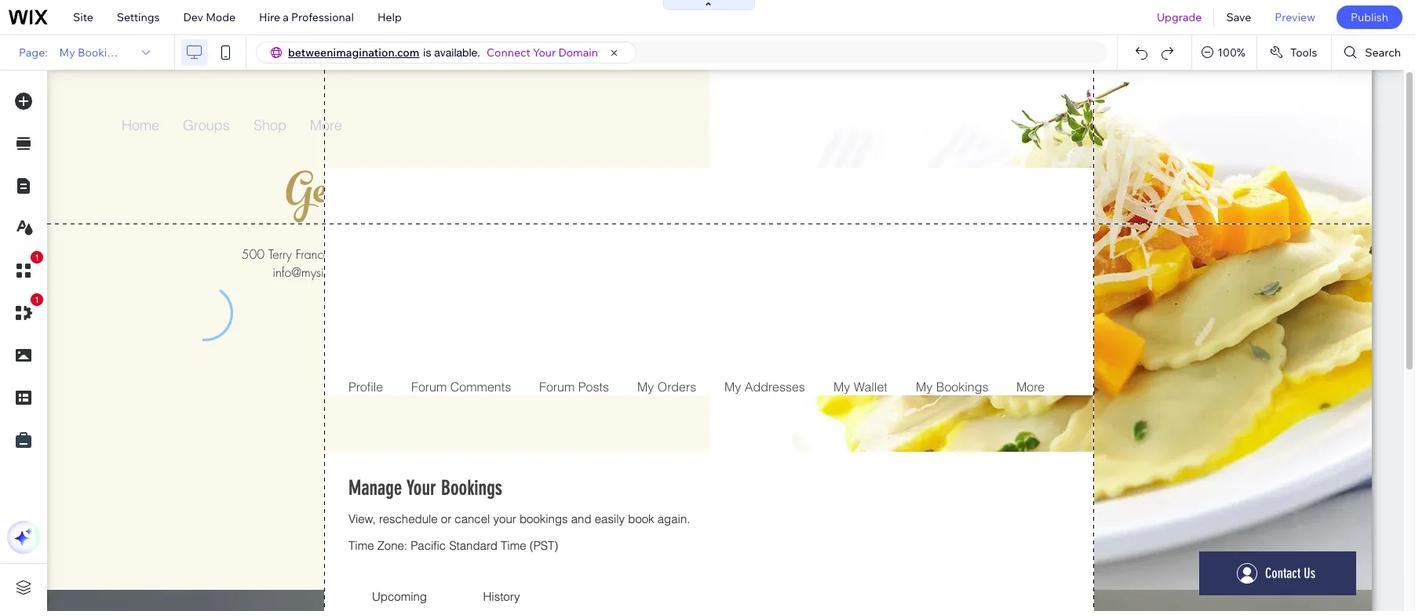 Task type: locate. For each thing, give the bounding box(es) containing it.
1
[[34, 253, 39, 262], [34, 295, 39, 305]]

0 vertical spatial 1 button
[[7, 251, 43, 287]]

my bookings
[[59, 46, 126, 60]]

1 1 from the top
[[34, 253, 39, 262]]

1 button
[[7, 251, 43, 287], [7, 294, 43, 330]]

1 vertical spatial 1
[[34, 295, 39, 305]]

site
[[73, 10, 93, 24]]

publish
[[1351, 10, 1389, 24]]

save
[[1227, 10, 1252, 24]]

save button
[[1215, 0, 1263, 35]]

my
[[59, 46, 75, 60]]

0 vertical spatial 1
[[34, 253, 39, 262]]

dev mode
[[183, 10, 236, 24]]

is
[[423, 46, 431, 59]]

preview button
[[1263, 0, 1328, 35]]

mode
[[206, 10, 236, 24]]

available.
[[434, 46, 480, 59]]

upgrade
[[1157, 10, 1202, 24]]

betweenimagination.com
[[288, 46, 420, 60]]

domain
[[559, 46, 598, 60]]

is available. connect your domain
[[423, 46, 598, 60]]

tools button
[[1258, 35, 1332, 70]]

bookings
[[78, 46, 126, 60]]

1 vertical spatial 1 button
[[7, 294, 43, 330]]



Task type: vqa. For each thing, say whether or not it's contained in the screenshot.
DOMAIN
yes



Task type: describe. For each thing, give the bounding box(es) containing it.
search button
[[1333, 35, 1416, 70]]

a
[[283, 10, 289, 24]]

professional
[[291, 10, 354, 24]]

1 1 button from the top
[[7, 251, 43, 287]]

your
[[533, 46, 556, 60]]

2 1 button from the top
[[7, 294, 43, 330]]

dev
[[183, 10, 203, 24]]

preview
[[1275, 10, 1316, 24]]

hire a professional
[[259, 10, 354, 24]]

search
[[1366, 46, 1401, 60]]

100%
[[1218, 46, 1246, 60]]

publish button
[[1337, 5, 1403, 29]]

hire
[[259, 10, 280, 24]]

tools
[[1291, 46, 1318, 60]]

settings
[[117, 10, 160, 24]]

100% button
[[1193, 35, 1257, 70]]

connect
[[487, 46, 531, 60]]

help
[[378, 10, 402, 24]]

2 1 from the top
[[34, 295, 39, 305]]



